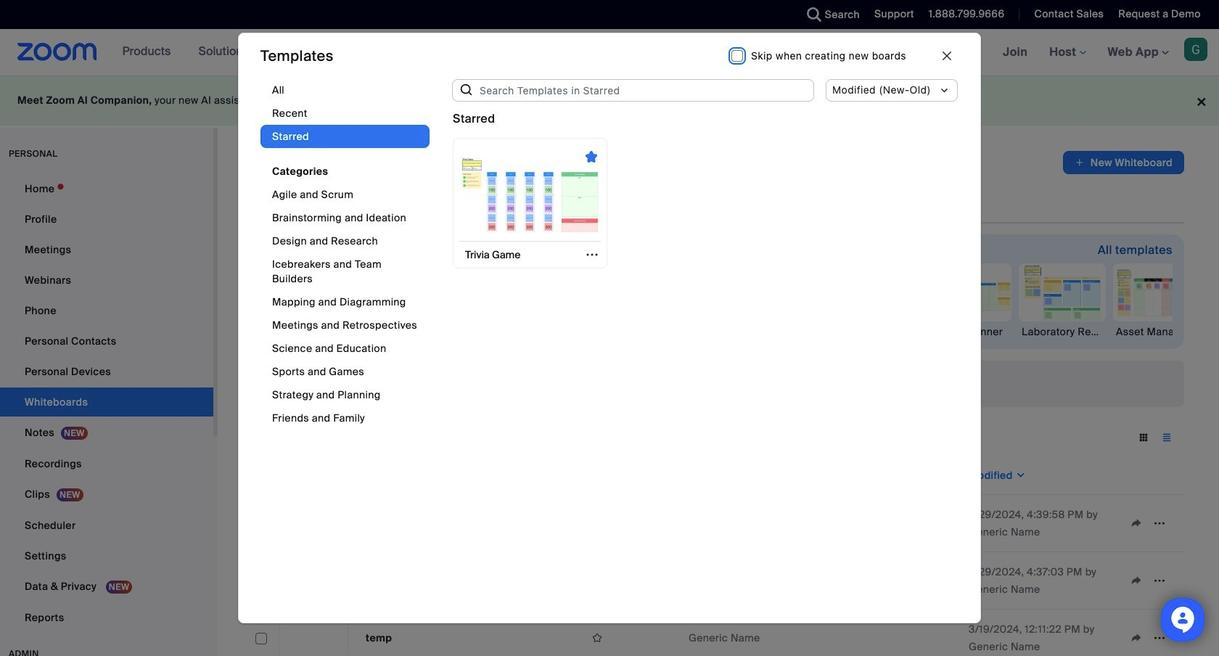 Task type: vqa. For each thing, say whether or not it's contained in the screenshot.
Fun Fact element
yes



Task type: locate. For each thing, give the bounding box(es) containing it.
starred element
[[580, 457, 683, 495]]

fun fact element
[[359, 325, 446, 339]]

personal menu menu
[[0, 174, 213, 634]]

digital marketing canvas image
[[548, 264, 634, 321]]

list mode, selected image
[[1156, 431, 1179, 444]]

banner
[[0, 29, 1220, 76]]

close image
[[943, 52, 952, 60]]

application
[[1063, 151, 1185, 174], [253, 457, 1185, 656], [586, 627, 677, 649]]

status
[[453, 111, 495, 128]]

meetings navigation
[[916, 29, 1220, 76]]

cell
[[360, 495, 580, 552], [580, 495, 683, 552], [683, 495, 823, 552], [823, 495, 963, 552], [279, 504, 348, 543], [256, 518, 267, 530], [360, 552, 580, 610], [580, 552, 683, 610], [683, 552, 823, 610], [823, 552, 963, 610], [279, 561, 348, 600], [256, 576, 267, 587], [823, 610, 963, 656]]

owner element
[[683, 457, 823, 495]]

thumbnail for trivia game image
[[461, 154, 599, 235]]

asset management element
[[1114, 325, 1201, 339]]

product information navigation
[[112, 29, 458, 76]]

footer
[[0, 76, 1220, 126]]

categories element
[[261, 79, 430, 444]]

name element
[[360, 457, 580, 495]]



Task type: describe. For each thing, give the bounding box(es) containing it.
me-we-us retrospective element
[[264, 325, 351, 339]]

Search Templates in Starred text field
[[474, 79, 815, 102]]

thumbnail of temp image
[[280, 619, 348, 656]]

laboratory report element
[[1019, 325, 1106, 339]]

grid mode, not selected image
[[1133, 431, 1156, 444]]

Search text field
[[258, 426, 382, 450]]

temp element
[[366, 632, 392, 645]]

remove from starred image
[[586, 151, 598, 163]]

card for template trivia game element
[[453, 138, 608, 269]]

project element
[[823, 457, 963, 495]]

learning experience canvas image
[[454, 264, 539, 321]]

weekly planner element
[[925, 325, 1012, 339]]

tabs of all whiteboard page tab list
[[253, 186, 887, 224]]



